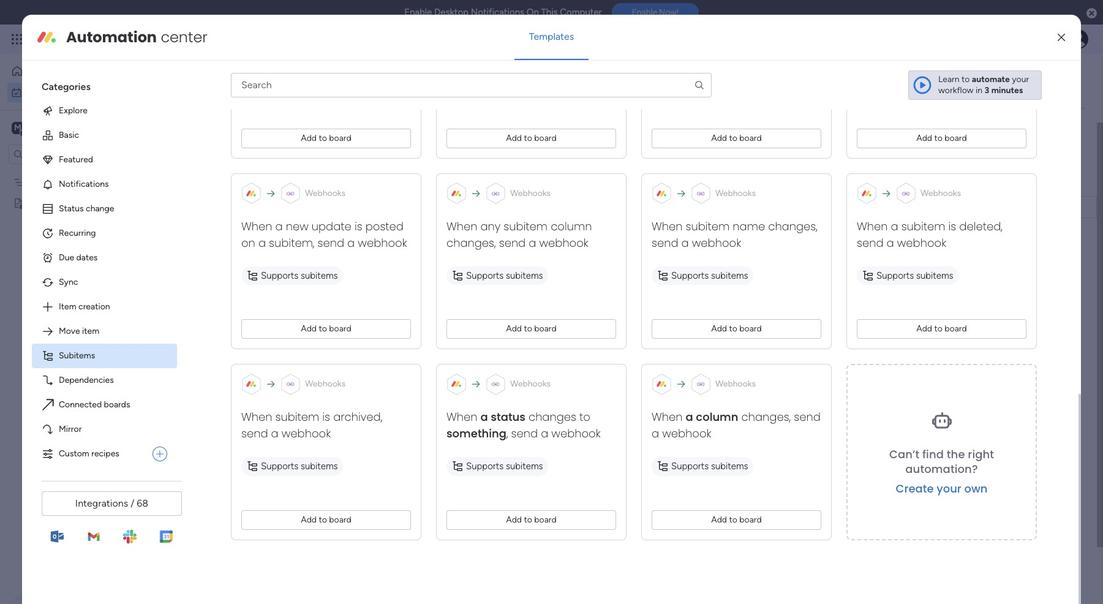 Task type: vqa. For each thing, say whether or not it's contained in the screenshot.
top 'option'
no



Task type: describe. For each thing, give the bounding box(es) containing it.
workspace
[[52, 122, 100, 133]]

list box containing marketing plan
[[0, 169, 156, 379]]

week for next
[[234, 331, 263, 347]]

1 vertical spatial marketing
[[647, 203, 685, 213]]

new
[[286, 218, 309, 234]]

featured option
[[32, 148, 177, 172]]

custom recipes
[[59, 448, 119, 459]]

when a new update is posted on a subitem, send a webhook
[[241, 218, 407, 250]]

a inside when subitem is archived, send a webhook
[[271, 426, 279, 441]]

none search field search for a column type
[[231, 73, 712, 97]]

on
[[241, 235, 255, 250]]

to inside when a status changes to something , send a webhook
[[580, 409, 591, 424]]

desktop
[[434, 7, 469, 18]]

any
[[481, 218, 501, 234]]

marketing plan inside 'list box'
[[29, 177, 85, 187]]

changes, inside 'changes, send a webhook'
[[742, 409, 791, 424]]

,
[[507, 426, 508, 441]]

main workspace
[[28, 122, 100, 133]]

68
[[137, 497, 148, 509]]

webhook inside when a status changes to something , send a webhook
[[552, 426, 601, 441]]

when a subitem is deleted, send a webhook
[[857, 218, 1003, 250]]

notifications option
[[32, 172, 177, 197]]

dates for due
[[76, 252, 98, 263]]

due dates option
[[32, 246, 177, 270]]

item
[[59, 301, 76, 312]]

connected boards option
[[32, 393, 177, 417]]

work
[[217, 71, 266, 99]]

home image
[[11, 65, 23, 77]]

item creation option
[[32, 295, 177, 319]]

move item
[[59, 326, 99, 336]]

board
[[691, 177, 713, 187]]

webhook inside when a new update is posted on a subitem, send a webhook
[[358, 235, 407, 250]]

1 horizontal spatial notifications
[[471, 7, 524, 18]]

supports for when subitem name changes, send a webhook
[[671, 270, 709, 281]]

mirror
[[59, 424, 82, 434]]

next
[[206, 331, 231, 347]]

your inside can't find the right automation? create your own
[[937, 481, 962, 496]]

subitems
[[59, 350, 95, 361]]

next week / 0 items
[[206, 331, 303, 347]]

supports subitems down 'changes, send a webhook'
[[671, 461, 748, 472]]

automation?
[[906, 461, 978, 476]]

webhook inside 'changes, send a webhook'
[[662, 426, 712, 441]]

templates button
[[514, 22, 589, 51]]

supports down something
[[466, 461, 504, 472]]

lottie animation image
[[0, 480, 156, 604]]

automation  center image
[[37, 28, 56, 47]]

changes
[[529, 409, 576, 424]]

1 vertical spatial column
[[696, 409, 739, 424]]

something
[[447, 426, 507, 441]]

this week /
[[206, 287, 272, 303]]

can't
[[889, 446, 920, 462]]

/ right today
[[244, 243, 250, 259]]

posted
[[366, 218, 404, 234]]

0 horizontal spatial this
[[206, 287, 229, 303]]

templates
[[529, 31, 574, 42]]

is inside when a subitem is deleted, send a webhook
[[949, 218, 956, 234]]

connected boards
[[59, 399, 130, 410]]

none search field filter dashboard by text
[[181, 123, 296, 142]]

supports subitems for archived,
[[261, 461, 338, 472]]

when for when subitem is archived, send a webhook
[[241, 409, 272, 424]]

categories heading
[[32, 70, 177, 99]]

marketing inside 'list box'
[[29, 177, 67, 187]]

enable now! button
[[612, 3, 699, 22]]

select product image
[[11, 33, 23, 45]]

categories list box
[[32, 70, 187, 466]]

featured
[[59, 154, 93, 165]]

subitems for column
[[506, 270, 543, 281]]

workspace selection element
[[12, 120, 102, 136]]

my work
[[27, 87, 59, 97]]

webhook inside the when any subitem column changes, send a webhook
[[539, 235, 589, 250]]

learn to automate
[[939, 74, 1010, 84]]

basic option
[[32, 123, 177, 148]]

my for my work
[[184, 71, 212, 99]]

supports subitems for is
[[877, 270, 954, 281]]

subitems down 'changes, send a webhook'
[[711, 461, 748, 472]]

workflow
[[939, 85, 974, 96]]

main
[[28, 122, 50, 133]]

the
[[947, 446, 965, 462]]

marketing plan link
[[645, 197, 758, 219]]

Search for a column type search field
[[231, 73, 712, 97]]

nov
[[872, 202, 887, 212]]

minutes
[[992, 85, 1023, 96]]

automate
[[972, 74, 1010, 84]]

when for when a new update is posted on a subitem, send a webhook
[[241, 218, 272, 234]]

my work button
[[7, 82, 132, 102]]

can't find the right automation? create your own
[[889, 446, 994, 496]]

monday
[[55, 32, 97, 46]]

/ right next
[[265, 331, 271, 347]]

enable for enable now!
[[632, 8, 657, 17]]

done
[[343, 127, 363, 137]]

connected
[[59, 399, 102, 410]]

a inside the when any subitem column changes, send a webhook
[[529, 235, 536, 250]]

customize button
[[391, 123, 457, 142]]

webhooks up 'changes, send a webhook'
[[716, 379, 756, 389]]

integrations / 68 button
[[42, 491, 182, 516]]

workspace image
[[12, 121, 24, 134]]

supports for when any subitem column changes, send a webhook
[[466, 270, 504, 281]]

items inside later / 0 items
[[253, 379, 274, 390]]

is inside when a new update is posted on a subitem, send a webhook
[[355, 218, 362, 234]]

item inside past dates / 1 item
[[282, 181, 299, 191]]

move item option
[[32, 319, 177, 344]]

3 minutes
[[985, 85, 1023, 96]]

supports for when a subitem is deleted, send a webhook
[[877, 270, 914, 281]]

webhook inside 'when subitem name changes, send a webhook'
[[692, 235, 741, 250]]

when any subitem column changes, send a webhook
[[447, 218, 592, 250]]

notifications inside option
[[59, 179, 109, 189]]

subitem inside when a subitem is deleted, send a webhook
[[902, 218, 946, 234]]

/ inside button
[[131, 497, 134, 509]]

supports for when a new update is posted on a subitem, send a webhook
[[261, 270, 298, 281]]

when a column
[[652, 409, 739, 424]]

0 inside today / 0 items
[[252, 247, 258, 257]]

status change
[[59, 203, 114, 214]]

monday work management
[[55, 32, 190, 46]]

enable now!
[[632, 8, 679, 17]]

0 inside 'without a date / 0 items'
[[300, 423, 306, 434]]

a inside 'changes, send a webhook'
[[652, 426, 659, 441]]

item creation
[[59, 301, 110, 312]]

my for my work
[[27, 87, 39, 97]]

when a status changes to something , send a webhook
[[447, 409, 601, 441]]

due
[[59, 252, 74, 263]]

notes
[[29, 198, 52, 208]]

create
[[896, 481, 934, 496]]

on
[[527, 7, 539, 18]]

in
[[976, 85, 983, 96]]

status change option
[[32, 197, 177, 221]]

changes, inside the when any subitem column changes, send a webhook
[[447, 235, 496, 250]]

subitems for archived,
[[301, 461, 338, 472]]



Task type: locate. For each thing, give the bounding box(es) containing it.
today
[[206, 243, 241, 259]]

dependencies option
[[32, 368, 177, 393]]

0 inside later / 0 items
[[245, 379, 251, 390]]

1 horizontal spatial plan
[[687, 203, 703, 213]]

0 vertical spatial column
[[551, 218, 592, 234]]

due dates
[[59, 252, 98, 263]]

1 horizontal spatial column
[[696, 409, 739, 424]]

right
[[968, 446, 994, 462]]

week down today / 0 items
[[231, 287, 260, 303]]

this right on
[[541, 7, 558, 18]]

0 horizontal spatial marketing plan
[[29, 177, 85, 187]]

plan down featured
[[69, 177, 85, 187]]

week for this
[[231, 287, 260, 303]]

webhooks for changes,
[[716, 188, 756, 198]]

is inside when subitem is archived, send a webhook
[[322, 409, 330, 424]]

supports down when a column
[[671, 461, 709, 472]]

subitems for update
[[301, 270, 338, 281]]

is left posted
[[355, 218, 362, 234]]

update
[[312, 218, 352, 234]]

0 vertical spatial search image
[[694, 80, 705, 91]]

date
[[263, 420, 289, 435]]

supports subitems
[[261, 270, 338, 281], [466, 270, 543, 281], [671, 270, 748, 281], [877, 270, 954, 281], [261, 461, 338, 472], [466, 461, 543, 472], [671, 461, 748, 472]]

0 vertical spatial marketing plan
[[29, 177, 85, 187]]

your
[[1012, 74, 1029, 84], [937, 481, 962, 496]]

1 horizontal spatial this
[[541, 7, 558, 18]]

subitem left archived,
[[275, 409, 319, 424]]

marketing plan down board
[[647, 203, 703, 213]]

a inside 'when subitem name changes, send a webhook'
[[682, 235, 689, 250]]

notifications
[[471, 7, 524, 18], [59, 179, 109, 189]]

dates right due
[[76, 252, 98, 263]]

webhook inside when a subitem is deleted, send a webhook
[[897, 235, 947, 250]]

changes, inside 'when subitem name changes, send a webhook'
[[768, 218, 818, 234]]

subitems for is
[[916, 270, 954, 281]]

work right monday
[[99, 32, 121, 46]]

sync option
[[32, 270, 177, 295]]

supports subitems for changes,
[[671, 270, 748, 281]]

0 horizontal spatial column
[[551, 218, 592, 234]]

categories
[[42, 81, 91, 92]]

subitem left name
[[686, 218, 730, 234]]

0 horizontal spatial notifications
[[59, 179, 109, 189]]

0 up later / 0 items
[[274, 335, 279, 346]]

webhooks up name
[[716, 188, 756, 198]]

supports subitems down subitem,
[[261, 270, 338, 281]]

0 horizontal spatial item
[[82, 326, 99, 336]]

/ left 1
[[268, 177, 274, 192]]

date
[[874, 177, 892, 187]]

when for when subitem name changes, send a webhook
[[652, 218, 683, 234]]

supports down when a subitem is deleted, send a webhook
[[877, 270, 914, 281]]

lottie animation element
[[0, 480, 156, 604]]

when inside when a subitem is deleted, send a webhook
[[857, 218, 888, 234]]

supports subitems down the when any subitem column changes, send a webhook
[[466, 270, 543, 281]]

1 horizontal spatial dates
[[233, 177, 265, 192]]

0 horizontal spatial my
[[27, 87, 39, 97]]

search image inside filter dashboard by text search field
[[281, 127, 291, 137]]

when subitem is archived, send a webhook
[[241, 409, 382, 441]]

send inside 'changes, send a webhook'
[[794, 409, 821, 424]]

1 vertical spatial work
[[41, 87, 59, 97]]

subitem inside 'when subitem name changes, send a webhook'
[[686, 218, 730, 234]]

dapulse close image
[[1087, 7, 1097, 20]]

0 horizontal spatial is
[[322, 409, 330, 424]]

webhooks up when subitem is archived, send a webhook on the bottom of the page
[[305, 379, 346, 389]]

work inside button
[[41, 87, 59, 97]]

automation center
[[66, 27, 208, 47]]

subitems down when a subitem is deleted, send a webhook
[[916, 270, 954, 281]]

item inside option
[[82, 326, 99, 336]]

supports subitems down when subitem is archived, send a webhook on the bottom of the page
[[261, 461, 338, 472]]

basic
[[59, 130, 79, 140]]

0 vertical spatial changes,
[[768, 218, 818, 234]]

hide done items
[[323, 127, 386, 137]]

past
[[206, 177, 230, 192]]

notifications up status change
[[59, 179, 109, 189]]

items inside next week / 0 items
[[282, 335, 303, 346]]

your down automation?
[[937, 481, 962, 496]]

/
[[268, 177, 274, 192], [244, 243, 250, 259], [263, 287, 269, 303], [265, 331, 271, 347], [237, 376, 243, 391], [292, 420, 298, 435], [131, 497, 134, 509]]

Filter dashboard by text search field
[[181, 123, 296, 142]]

subitems down ,
[[506, 461, 543, 472]]

supports subitems for update
[[261, 270, 338, 281]]

plan down board
[[687, 203, 703, 213]]

1 vertical spatial search image
[[281, 127, 291, 137]]

webhooks for is
[[921, 188, 961, 198]]

webhook inside when subitem is archived, send a webhook
[[282, 426, 331, 441]]

when subitem name changes, send a webhook
[[652, 218, 818, 250]]

send inside when a subitem is deleted, send a webhook
[[857, 235, 884, 250]]

0 horizontal spatial work
[[41, 87, 59, 97]]

without
[[206, 420, 250, 435]]

dates for past
[[233, 177, 265, 192]]

webhook
[[358, 235, 407, 250], [539, 235, 589, 250], [692, 235, 741, 250], [897, 235, 947, 250], [282, 426, 331, 441], [552, 426, 601, 441], [662, 426, 712, 441]]

2 horizontal spatial is
[[949, 218, 956, 234]]

subitem inside the when any subitem column changes, send a webhook
[[504, 218, 548, 234]]

1 horizontal spatial item
[[282, 181, 299, 191]]

create your own link
[[896, 481, 988, 496]]

is left archived,
[[322, 409, 330, 424]]

/ up next week / 0 items
[[263, 287, 269, 303]]

customize
[[410, 127, 452, 137]]

0 right today
[[252, 247, 258, 257]]

1 vertical spatial dates
[[76, 252, 98, 263]]

0 vertical spatial none search field
[[231, 73, 712, 97]]

webhooks for archived,
[[305, 379, 346, 389]]

webhooks up when a subitem is deleted, send a webhook
[[921, 188, 961, 198]]

subitem inside when subitem is archived, send a webhook
[[275, 409, 319, 424]]

9
[[889, 202, 893, 212]]

creation
[[78, 301, 110, 312]]

search image for search for a column type search field
[[694, 80, 705, 91]]

0 vertical spatial notifications
[[471, 7, 524, 18]]

1 vertical spatial this
[[206, 287, 229, 303]]

0 vertical spatial dates
[[233, 177, 265, 192]]

see plans image
[[203, 32, 214, 47]]

status
[[59, 203, 84, 214]]

0 vertical spatial your
[[1012, 74, 1029, 84]]

0 vertical spatial marketing
[[29, 177, 67, 187]]

search image
[[694, 80, 705, 91], [281, 127, 291, 137]]

webhooks up the when any subitem column changes, send a webhook
[[510, 188, 551, 198]]

1 vertical spatial week
[[234, 331, 263, 347]]

supports down subitem,
[[261, 270, 298, 281]]

1 horizontal spatial my
[[184, 71, 212, 99]]

is left deleted,
[[949, 218, 956, 234]]

enable desktop notifications on this computer
[[404, 7, 602, 18]]

supports down date
[[261, 461, 298, 472]]

supports down 'when subitem name changes, send a webhook'
[[671, 270, 709, 281]]

when
[[241, 218, 272, 234], [447, 218, 477, 234], [652, 218, 683, 234], [857, 218, 888, 234], [241, 409, 272, 424], [447, 409, 477, 424], [652, 409, 683, 424]]

explore option
[[32, 99, 177, 123]]

enable left desktop
[[404, 7, 432, 18]]

0 horizontal spatial marketing
[[29, 177, 67, 187]]

work for my
[[41, 87, 59, 97]]

supports subitems for column
[[466, 270, 543, 281]]

0 vertical spatial week
[[231, 287, 260, 303]]

custom
[[59, 448, 89, 459]]

dates inside option
[[76, 252, 98, 263]]

send inside 'when subitem name changes, send a webhook'
[[652, 235, 679, 250]]

dates left 1
[[233, 177, 265, 192]]

move
[[59, 326, 80, 336]]

1 vertical spatial your
[[937, 481, 962, 496]]

learn
[[939, 74, 960, 84]]

webhooks up changes
[[510, 379, 551, 389]]

items inside today / 0 items
[[260, 247, 281, 257]]

1 horizontal spatial is
[[355, 218, 362, 234]]

later
[[206, 376, 234, 391]]

when for when a subitem is deleted, send a webhook
[[857, 218, 888, 234]]

option
[[0, 171, 156, 173]]

subitem right any
[[504, 218, 548, 234]]

integrations / 68
[[75, 497, 148, 509]]

0 horizontal spatial search image
[[281, 127, 291, 137]]

webhooks for column
[[510, 188, 551, 198]]

None search field
[[231, 73, 712, 97], [181, 123, 296, 142]]

subitems down 'when subitem name changes, send a webhook'
[[711, 270, 748, 281]]

0 horizontal spatial dates
[[76, 252, 98, 263]]

1 vertical spatial marketing plan
[[647, 203, 703, 213]]

when for when any subitem column changes, send a webhook
[[447, 218, 477, 234]]

kendall parks image
[[1069, 29, 1089, 49]]

0 horizontal spatial enable
[[404, 7, 432, 18]]

enable inside 'button'
[[632, 8, 657, 17]]

send inside when a status changes to something , send a webhook
[[511, 426, 538, 441]]

deleted,
[[960, 218, 1003, 234]]

now!
[[659, 8, 679, 17]]

1 vertical spatial changes,
[[447, 235, 496, 250]]

hide
[[323, 127, 341, 137]]

my
[[184, 71, 212, 99], [27, 87, 39, 97]]

status
[[491, 409, 526, 424]]

work up explore
[[41, 87, 59, 97]]

supports
[[261, 270, 298, 281], [466, 270, 504, 281], [671, 270, 709, 281], [877, 270, 914, 281], [261, 461, 298, 472], [466, 461, 504, 472], [671, 461, 709, 472]]

search image inside search field
[[694, 80, 705, 91]]

1 horizontal spatial search image
[[694, 80, 705, 91]]

0 inside next week / 0 items
[[274, 335, 279, 346]]

supports down any
[[466, 270, 504, 281]]

today / 0 items
[[206, 243, 281, 259]]

management
[[124, 32, 190, 46]]

/ left 68
[[131, 497, 134, 509]]

column inside the when any subitem column changes, send a webhook
[[551, 218, 592, 234]]

m
[[14, 122, 21, 133]]

send inside when a new update is posted on a subitem, send a webhook
[[318, 235, 344, 250]]

integrations
[[75, 497, 128, 509]]

sync
[[59, 277, 78, 287]]

find
[[923, 446, 944, 462]]

0 vertical spatial item
[[282, 181, 299, 191]]

my inside button
[[27, 87, 39, 97]]

recurring option
[[32, 221, 177, 246]]

notifications left on
[[471, 7, 524, 18]]

1 vertical spatial none search field
[[181, 123, 296, 142]]

subitems down when subitem is archived, send a webhook on the bottom of the page
[[301, 461, 338, 472]]

this up next
[[206, 287, 229, 303]]

center
[[161, 27, 208, 47]]

0 vertical spatial this
[[541, 7, 558, 18]]

1 horizontal spatial work
[[99, 32, 121, 46]]

0 right later
[[245, 379, 251, 390]]

1 vertical spatial plan
[[687, 203, 703, 213]]

send
[[318, 235, 344, 250], [499, 235, 526, 250], [652, 235, 679, 250], [857, 235, 884, 250], [794, 409, 821, 424], [241, 426, 268, 441], [511, 426, 538, 441]]

marketing plan up notes
[[29, 177, 85, 187]]

when inside when a status changes to something , send a webhook
[[447, 409, 477, 424]]

1 vertical spatial item
[[82, 326, 99, 336]]

subitems down the when any subitem column changes, send a webhook
[[506, 270, 543, 281]]

0 horizontal spatial your
[[937, 481, 962, 496]]

when inside when a new update is posted on a subitem, send a webhook
[[241, 218, 272, 234]]

1 horizontal spatial marketing plan
[[647, 203, 703, 213]]

3
[[985, 85, 990, 96]]

enable
[[404, 7, 432, 18], [632, 8, 657, 17]]

marketing
[[29, 177, 67, 187], [647, 203, 685, 213]]

2 vertical spatial changes,
[[742, 409, 791, 424]]

your workflow in
[[939, 74, 1029, 96]]

automation
[[66, 27, 157, 47]]

computer
[[560, 7, 602, 18]]

board
[[329, 133, 351, 143], [534, 133, 557, 143], [740, 133, 762, 143], [945, 133, 967, 143], [329, 323, 351, 334], [534, 323, 557, 334], [740, 323, 762, 334], [945, 323, 967, 334], [329, 514, 351, 525], [534, 514, 557, 525], [740, 514, 762, 525]]

enable for enable desktop notifications on this computer
[[404, 7, 432, 18]]

boards
[[104, 399, 130, 410]]

my work
[[184, 71, 266, 99]]

own
[[965, 481, 988, 496]]

nov 9
[[872, 202, 893, 212]]

explore
[[59, 105, 87, 116]]

supports subitems down 'when subitem name changes, send a webhook'
[[671, 270, 748, 281]]

send inside the when any subitem column changes, send a webhook
[[499, 235, 526, 250]]

v2 overdue deadline image
[[844, 201, 854, 213]]

search image for filter dashboard by text search field
[[281, 127, 291, 137]]

your inside your workflow in
[[1012, 74, 1029, 84]]

1 vertical spatial notifications
[[59, 179, 109, 189]]

dependencies
[[59, 375, 114, 385]]

webhooks for update
[[305, 188, 346, 198]]

webhooks up update
[[305, 188, 346, 198]]

0 horizontal spatial plan
[[69, 177, 85, 187]]

later / 0 items
[[206, 376, 274, 391]]

0 vertical spatial work
[[99, 32, 121, 46]]

send inside when subitem is archived, send a webhook
[[241, 426, 268, 441]]

items inside 'without a date / 0 items'
[[308, 423, 329, 434]]

when inside the when any subitem column changes, send a webhook
[[447, 218, 477, 234]]

0 vertical spatial plan
[[69, 177, 85, 187]]

my left categories
[[27, 87, 39, 97]]

supports for when subitem is archived, send a webhook
[[261, 461, 298, 472]]

0 right date
[[300, 423, 306, 434]]

without a date / 0 items
[[206, 420, 329, 435]]

changes, send a webhook
[[652, 409, 821, 441]]

work for monday
[[99, 32, 121, 46]]

/ right date
[[292, 420, 298, 435]]

is
[[355, 218, 362, 234], [949, 218, 956, 234], [322, 409, 330, 424]]

list box
[[0, 169, 156, 379]]

recipes
[[91, 448, 119, 459]]

add to board
[[301, 133, 351, 143], [506, 133, 557, 143], [711, 133, 762, 143], [917, 133, 967, 143], [301, 323, 351, 334], [506, 323, 557, 334], [711, 323, 762, 334], [917, 323, 967, 334], [301, 514, 351, 525], [506, 514, 557, 525], [711, 514, 762, 525]]

subitem left deleted,
[[902, 218, 946, 234]]

Search in workspace field
[[26, 147, 102, 161]]

enable left now!
[[632, 8, 657, 17]]

supports subitems down ,
[[466, 461, 543, 472]]

1 horizontal spatial enable
[[632, 8, 657, 17]]

archived,
[[333, 409, 382, 424]]

/ right later
[[237, 376, 243, 391]]

subitems option
[[32, 344, 177, 368]]

past dates / 1 item
[[206, 177, 299, 192]]

your up minutes
[[1012, 74, 1029, 84]]

my left work
[[184, 71, 212, 99]]

when inside when subitem is archived, send a webhook
[[241, 409, 272, 424]]

subitem,
[[269, 235, 315, 250]]

subitems for changes,
[[711, 270, 748, 281]]

private board image
[[13, 197, 25, 209]]

a
[[275, 218, 283, 234], [891, 218, 898, 234], [258, 235, 266, 250], [347, 235, 355, 250], [529, 235, 536, 250], [682, 235, 689, 250], [887, 235, 894, 250], [481, 409, 488, 424], [686, 409, 693, 424], [253, 420, 260, 435], [271, 426, 279, 441], [541, 426, 548, 441], [652, 426, 659, 441]]

1 horizontal spatial your
[[1012, 74, 1029, 84]]

change
[[86, 203, 114, 214]]

add
[[301, 133, 317, 143], [506, 133, 522, 143], [711, 133, 727, 143], [917, 133, 932, 143], [301, 323, 317, 334], [506, 323, 522, 334], [711, 323, 727, 334], [917, 323, 932, 334], [301, 514, 317, 525], [506, 514, 522, 525], [711, 514, 727, 525]]

when inside 'when subitem name changes, send a webhook'
[[652, 218, 683, 234]]

mirror option
[[32, 417, 177, 442]]

1 horizontal spatial marketing
[[647, 203, 685, 213]]

item right 1
[[282, 181, 299, 191]]

supports subitems down when a subitem is deleted, send a webhook
[[877, 270, 954, 281]]

week right next
[[234, 331, 263, 347]]

items
[[365, 127, 386, 137], [260, 247, 281, 257], [282, 335, 303, 346], [253, 379, 274, 390], [308, 423, 329, 434]]

custom recipes option
[[32, 442, 148, 466]]

item right move
[[82, 326, 99, 336]]

subitems down when a new update is posted on a subitem, send a webhook
[[301, 270, 338, 281]]



